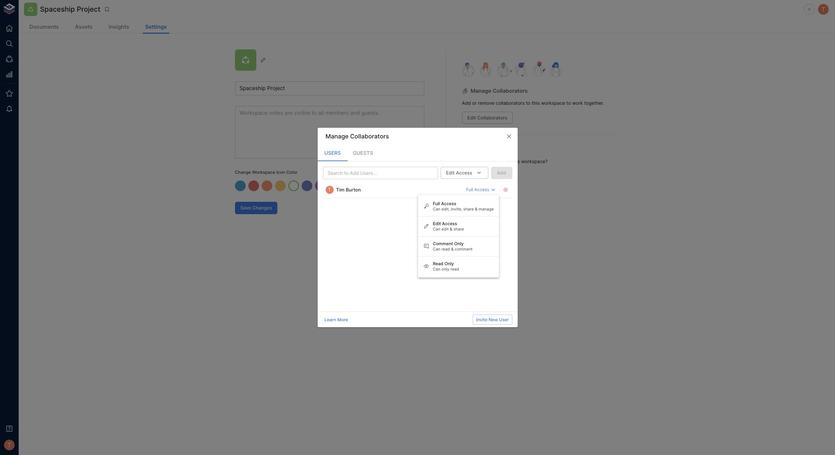 Task type: locate. For each thing, give the bounding box(es) containing it.
can left edit at the right of page
[[433, 227, 441, 232]]

can inside 'comment only can read & comment'
[[433, 247, 441, 252]]

0 vertical spatial share
[[464, 207, 474, 212]]

add or remove collaborators to this workspace to work together.
[[462, 100, 605, 106]]

1 horizontal spatial edit
[[446, 170, 455, 175]]

full inside button
[[467, 187, 474, 192]]

manage collaborators inside 'dialog'
[[326, 133, 389, 140]]

edit up comment
[[433, 221, 441, 226]]

read
[[442, 247, 450, 252], [451, 267, 459, 272]]

1 vertical spatial edit
[[446, 170, 455, 175]]

to
[[526, 100, 531, 106], [567, 100, 571, 106], [491, 159, 496, 164]]

full inside full access can edit, invite, share & manage
[[433, 201, 440, 206]]

delete
[[497, 159, 511, 164]]

& inside 'comment only can read & comment'
[[451, 247, 454, 252]]

collaborators
[[493, 87, 528, 94], [478, 115, 508, 120], [350, 133, 389, 140]]

0 vertical spatial read
[[442, 247, 450, 252]]

3 can from the top
[[433, 247, 441, 252]]

read inside 'comment only can read & comment'
[[442, 247, 450, 252]]

this for to
[[532, 100, 540, 106]]

full access button
[[465, 184, 499, 195]]

1 vertical spatial this
[[512, 159, 520, 164]]

2 vertical spatial edit
[[433, 221, 441, 226]]

edit left permanently
[[446, 170, 455, 175]]

collaborators down remove
[[478, 115, 508, 120]]

collaborators up guests
[[350, 133, 389, 140]]

manage collaborators up guests
[[326, 133, 389, 140]]

access
[[456, 170, 473, 175], [475, 187, 490, 192], [441, 201, 457, 206], [442, 221, 457, 226]]

0 horizontal spatial edit
[[433, 221, 441, 226]]

read
[[433, 261, 444, 266]]

1 vertical spatial &
[[450, 227, 453, 232]]

access for full access can edit, invite, share & manage
[[441, 201, 457, 206]]

edit for edit collaborators
[[468, 115, 476, 120]]

1 vertical spatial read
[[451, 267, 459, 272]]

project
[[77, 5, 101, 13]]

permanently delete
[[468, 173, 512, 179]]

0 vertical spatial full
[[467, 187, 474, 192]]

t
[[822, 6, 826, 13], [328, 187, 331, 192], [7, 441, 11, 449]]

share
[[464, 207, 474, 212], [454, 227, 464, 232]]

0 vertical spatial only
[[455, 241, 464, 246]]

can down read
[[433, 267, 441, 272]]

edit collaborators button
[[462, 112, 513, 124]]

1 vertical spatial only
[[445, 261, 454, 266]]

2 horizontal spatial to
[[567, 100, 571, 106]]

icon
[[277, 169, 285, 175]]

0 horizontal spatial read
[[442, 247, 450, 252]]

full for full access can edit, invite, share & manage
[[433, 201, 440, 206]]

this right delete
[[512, 159, 520, 164]]

can
[[433, 207, 441, 212], [433, 227, 441, 232], [433, 247, 441, 252], [433, 267, 441, 272]]

access down permanently
[[475, 187, 490, 192]]

read right only
[[451, 267, 459, 272]]

0 horizontal spatial t
[[7, 441, 11, 449]]

manage collaborators
[[471, 87, 528, 94], [326, 133, 389, 140]]

0 horizontal spatial t button
[[2, 438, 17, 452]]

2 horizontal spatial t
[[822, 6, 826, 13]]

can inside "read only can only read"
[[433, 267, 441, 272]]

1 vertical spatial manage collaborators
[[326, 133, 389, 140]]

you
[[470, 159, 478, 164]]

1 horizontal spatial full
[[467, 187, 474, 192]]

1 vertical spatial t button
[[2, 438, 17, 452]]

share right edit at the right of page
[[454, 227, 464, 232]]

can down comment
[[433, 247, 441, 252]]

0 vertical spatial manage collaborators
[[471, 87, 528, 94]]

0 vertical spatial &
[[475, 207, 478, 212]]

access up edit,
[[441, 201, 457, 206]]

t button
[[818, 3, 830, 16], [2, 438, 17, 452]]

manage inside 'dialog'
[[326, 133, 349, 140]]

insights link
[[106, 21, 132, 34]]

access inside button
[[475, 187, 490, 192]]

t inside the manage collaborators 'dialog'
[[328, 187, 331, 192]]

do you want to delete this workspace?
[[462, 159, 548, 164]]

manage up remove
[[471, 87, 492, 94]]

manage collaborators dialog
[[318, 128, 518, 327]]

Workspace Name text field
[[235, 81, 425, 95]]

to left work
[[567, 100, 571, 106]]

manage
[[471, 87, 492, 94], [326, 133, 349, 140]]

1 vertical spatial collaborators
[[478, 115, 508, 120]]

read down comment
[[442, 247, 450, 252]]

& inside full access can edit, invite, share & manage
[[475, 207, 478, 212]]

2 vertical spatial t
[[7, 441, 11, 449]]

insights
[[109, 23, 129, 30]]

full down edit access button
[[467, 187, 474, 192]]

access down do
[[456, 170, 473, 175]]

& inside edit access can edit & share
[[450, 227, 453, 232]]

user
[[500, 317, 509, 322]]

1 horizontal spatial this
[[532, 100, 540, 106]]

add
[[462, 100, 471, 106]]

only inside "read only can only read"
[[445, 261, 454, 266]]

this
[[532, 100, 540, 106], [512, 159, 520, 164]]

0 horizontal spatial to
[[491, 159, 496, 164]]

1 vertical spatial full
[[433, 201, 440, 206]]

edit,
[[442, 207, 450, 212]]

4 can from the top
[[433, 267, 441, 272]]

comment
[[455, 247, 473, 252]]

0 vertical spatial t
[[822, 6, 826, 13]]

share for full access
[[464, 207, 474, 212]]

0 horizontal spatial manage collaborators
[[326, 133, 389, 140]]

0 horizontal spatial full
[[433, 201, 440, 206]]

can inside edit access can edit & share
[[433, 227, 441, 232]]

&
[[475, 207, 478, 212], [450, 227, 453, 232], [451, 247, 454, 252]]

0 vertical spatial t button
[[818, 3, 830, 16]]

learn more
[[325, 317, 348, 322]]

& right edit at the right of page
[[450, 227, 453, 232]]

read only can only read
[[433, 261, 459, 272]]

remove
[[478, 100, 495, 106]]

only inside 'comment only can read & comment'
[[455, 241, 464, 246]]

only up only
[[445, 261, 454, 266]]

workspace
[[542, 100, 566, 106]]

2 horizontal spatial edit
[[468, 115, 476, 120]]

change
[[235, 169, 251, 175]]

2 vertical spatial &
[[451, 247, 454, 252]]

& down comment
[[451, 247, 454, 252]]

comment
[[433, 241, 453, 246]]

full access
[[467, 187, 490, 192]]

can for edit
[[433, 227, 441, 232]]

edit inside edit access can edit & share
[[433, 221, 441, 226]]

access inside button
[[456, 170, 473, 175]]

& left manage
[[475, 207, 478, 212]]

collaborators inside button
[[478, 115, 508, 120]]

can for read
[[433, 267, 441, 272]]

Workspace notes are visible to all members and guests. text field
[[235, 106, 425, 158]]

full up edit access can edit & share
[[433, 201, 440, 206]]

0 vertical spatial this
[[532, 100, 540, 106]]

to right collaborators
[[526, 100, 531, 106]]

1 horizontal spatial t button
[[818, 3, 830, 16]]

0 horizontal spatial this
[[512, 159, 520, 164]]

to right want
[[491, 159, 496, 164]]

edit down or
[[468, 115, 476, 120]]

1 horizontal spatial read
[[451, 267, 459, 272]]

access inside full access can edit, invite, share & manage
[[441, 201, 457, 206]]

share inside full access can edit, invite, share & manage
[[464, 207, 474, 212]]

1 vertical spatial manage
[[326, 133, 349, 140]]

2 vertical spatial collaborators
[[350, 133, 389, 140]]

spaceship
[[40, 5, 75, 13]]

only up the comment
[[455, 241, 464, 246]]

manage up "users" button
[[326, 133, 349, 140]]

permanently
[[468, 173, 496, 179]]

can left edit,
[[433, 207, 441, 212]]

0 horizontal spatial only
[[445, 261, 454, 266]]

edit for edit access
[[446, 170, 455, 175]]

tab list
[[318, 145, 518, 161]]

only
[[455, 241, 464, 246], [445, 261, 454, 266]]

access for edit access can edit & share
[[442, 221, 457, 226]]

access up edit at the right of page
[[442, 221, 457, 226]]

this left workspace
[[532, 100, 540, 106]]

tab list containing users
[[318, 145, 518, 161]]

share right invite,
[[464, 207, 474, 212]]

1 vertical spatial share
[[454, 227, 464, 232]]

edit
[[468, 115, 476, 120], [446, 170, 455, 175], [433, 221, 441, 226]]

1 horizontal spatial manage
[[471, 87, 492, 94]]

can inside full access can edit, invite, share & manage
[[433, 207, 441, 212]]

edit inside the manage collaborators 'dialog'
[[446, 170, 455, 175]]

invite,
[[451, 207, 463, 212]]

workspace?
[[522, 159, 548, 164]]

assets
[[75, 23, 93, 30]]

work
[[573, 100, 583, 106]]

share inside edit access can edit & share
[[454, 227, 464, 232]]

1 horizontal spatial t
[[328, 187, 331, 192]]

edit collaborators
[[468, 115, 508, 120]]

1 horizontal spatial only
[[455, 241, 464, 246]]

1 vertical spatial t
[[328, 187, 331, 192]]

can for comment
[[433, 247, 441, 252]]

manage collaborators up collaborators
[[471, 87, 528, 94]]

full
[[467, 187, 474, 192], [433, 201, 440, 206]]

1 can from the top
[[433, 207, 441, 212]]

change workspace icon color
[[235, 169, 298, 175]]

2 can from the top
[[433, 227, 441, 232]]

0 vertical spatial manage
[[471, 87, 492, 94]]

collaborators up collaborators
[[493, 87, 528, 94]]

permanently delete button
[[462, 170, 517, 182]]

access inside edit access can edit & share
[[442, 221, 457, 226]]

0 horizontal spatial manage
[[326, 133, 349, 140]]

0 vertical spatial edit
[[468, 115, 476, 120]]

spaceship project
[[40, 5, 101, 13]]



Task type: describe. For each thing, give the bounding box(es) containing it.
1 horizontal spatial manage collaborators
[[471, 87, 528, 94]]

invite new user
[[477, 317, 509, 322]]

manage
[[479, 207, 494, 212]]

users button
[[318, 145, 348, 161]]

want
[[479, 159, 490, 164]]

or
[[473, 100, 477, 106]]

save
[[240, 205, 251, 211]]

edit access button
[[441, 167, 489, 179]]

learn
[[325, 317, 336, 322]]

documents link
[[27, 21, 62, 34]]

more
[[338, 317, 348, 322]]

access for full access
[[475, 187, 490, 192]]

can for full
[[433, 207, 441, 212]]

full for full access
[[467, 187, 474, 192]]

read inside "read only can only read"
[[451, 267, 459, 272]]

users
[[325, 150, 341, 156]]

1 horizontal spatial to
[[526, 100, 531, 106]]

save changes
[[240, 205, 272, 211]]

& for only
[[451, 247, 454, 252]]

edit access can edit & share
[[433, 221, 464, 232]]

only
[[442, 267, 450, 272]]

collaborators inside 'dialog'
[[350, 133, 389, 140]]

together.
[[585, 100, 605, 106]]

documents
[[29, 23, 59, 30]]

bookmark image
[[104, 6, 110, 12]]

burton
[[346, 187, 361, 192]]

edit
[[442, 227, 449, 232]]

share for edit access
[[454, 227, 464, 232]]

new
[[489, 317, 498, 322]]

color
[[287, 169, 298, 175]]

save changes button
[[235, 202, 278, 214]]

Search to Add Users... text field
[[325, 169, 425, 177]]

only for comment only
[[455, 241, 464, 246]]

do
[[462, 159, 468, 164]]

& for access
[[450, 227, 453, 232]]

settings link
[[143, 21, 170, 34]]

access for edit access
[[456, 170, 473, 175]]

learn more button
[[323, 314, 350, 325]]

guests button
[[348, 145, 379, 161]]

only for read only
[[445, 261, 454, 266]]

assets link
[[72, 21, 95, 34]]

workspace
[[252, 169, 275, 175]]

this for delete
[[512, 159, 520, 164]]

0 vertical spatial collaborators
[[493, 87, 528, 94]]

comment only can read & comment
[[433, 241, 473, 252]]

tim
[[336, 187, 345, 192]]

invite
[[477, 317, 488, 322]]

edit access
[[446, 170, 473, 175]]

tim burton
[[336, 187, 361, 192]]

settings
[[145, 23, 167, 30]]

collaborators
[[496, 100, 525, 106]]

full access can edit, invite, share & manage
[[433, 201, 494, 212]]

changes
[[252, 205, 272, 211]]

delete
[[497, 173, 512, 179]]

guests
[[353, 150, 373, 156]]



Task type: vqa. For each thing, say whether or not it's contained in the screenshot.
REMOVE
yes



